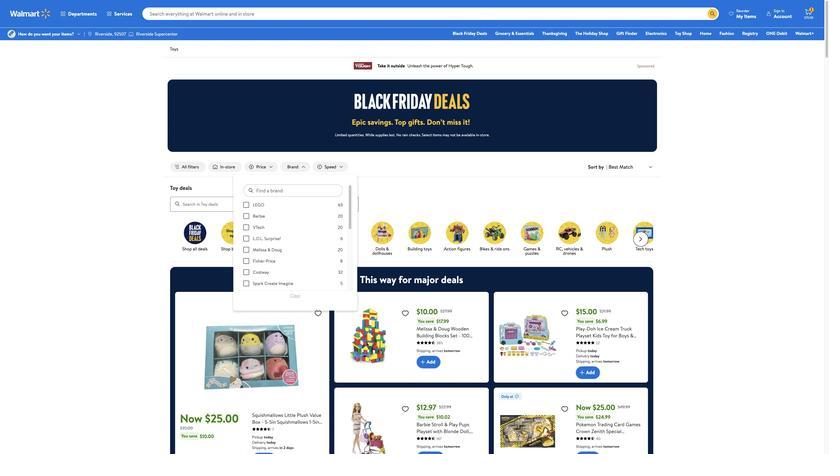 Task type: locate. For each thing, give the bounding box(es) containing it.
8
[[340, 258, 343, 265]]

toy right electronics link
[[676, 30, 682, 37]]

2 vertical spatial 2
[[284, 446, 286, 451]]

pickup down fuzz
[[252, 435, 263, 440]]

2 horizontal spatial toy
[[676, 30, 682, 37]]

doug right toy
[[272, 247, 282, 253]]

tomorrow down the pikachu
[[604, 444, 620, 450]]

1 horizontal spatial for
[[612, 333, 618, 339]]

building up the shapes at right
[[417, 333, 434, 339]]

1 horizontal spatial add
[[586, 370, 595, 377]]

sort by |
[[589, 164, 608, 171]]

$70.00
[[805, 15, 814, 20]]

2 horizontal spatial 2
[[811, 7, 813, 12]]

shop left home
[[683, 30, 693, 37]]

7 right the a
[[272, 427, 274, 433]]

$22.99
[[439, 405, 452, 411]]

deals inside top toy brand deals
[[265, 250, 275, 257]]

save for $10.00
[[426, 319, 434, 325]]

fuzz
[[252, 426, 262, 433]]

grocery
[[496, 30, 511, 37]]

today down the a
[[264, 435, 273, 440]]

zenith
[[592, 429, 606, 435]]

in inside you save $17.99 melissa & doug wooden building blocks set - 100 blocks in 4 colors and 9 shapes - fsc-certified materials
[[432, 339, 436, 346]]

1 horizontal spatial 5in
[[313, 419, 320, 426]]

1 vertical spatial in
[[280, 446, 283, 451]]

5 down 22
[[598, 346, 600, 353]]

today down ages
[[588, 349, 597, 354]]

search image
[[175, 202, 180, 207]]

22
[[596, 341, 601, 346]]

1 horizontal spatial toy
[[603, 333, 610, 339]]

1 horizontal spatial delivery
[[577, 354, 590, 359]]

gift finder link
[[614, 30, 641, 37]]

group
[[244, 202, 343, 427]]

add to cart image
[[419, 359, 427, 366], [579, 369, 586, 377]]

you down $10.00 $27.99
[[418, 319, 425, 325]]

barbie inside you save $10.02 barbie stroll & play pups playset with blonde doll, transforming stroller, 2 pets & accessories
[[417, 422, 431, 429]]

5in
[[269, 419, 276, 426], [313, 419, 320, 426]]

the holiday shop link
[[573, 30, 612, 37]]

0 vertical spatial $10.00
[[417, 307, 438, 317]]

0 horizontal spatial blocks
[[417, 339, 431, 346]]

20 down 63
[[338, 213, 343, 220]]

top up the no
[[395, 117, 407, 127]]

shipping, down "tools"
[[577, 359, 591, 364]]

| left best
[[607, 164, 608, 171]]

0 horizontal spatial doug
[[272, 247, 282, 253]]

major
[[414, 273, 439, 287]]

deals inside search field
[[180, 184, 192, 192]]

action figures link
[[441, 222, 474, 253]]

1 horizontal spatial add to cart image
[[579, 369, 586, 377]]

one
[[767, 30, 776, 37]]

sort
[[589, 164, 598, 171]]

1-
[[310, 419, 313, 426]]

tomorrow down set
[[444, 349, 461, 354]]

pickup inside pickup today delivery today shipping, arrives tomorrow
[[577, 349, 587, 354]]

preschool & pretend play link
[[329, 222, 361, 257]]

 image for riverside supercenter
[[129, 31, 134, 37]]

tomorrow down stroller, at right bottom
[[444, 444, 461, 450]]

0 horizontal spatial 2
[[284, 446, 286, 451]]

colors inside you save $6.99 play-doh ice cream truck playset kids toy for boys & girls ages 3+, includes 20 tools and 5 colors
[[602, 346, 616, 353]]

1 horizontal spatial doug
[[438, 326, 450, 333]]

dolls and dollhouses image
[[371, 222, 394, 245]]

add button down the shapes at right
[[417, 356, 441, 369]]

save for $15.00
[[586, 319, 594, 325]]

1 horizontal spatial playset
[[577, 333, 592, 339]]

save inside you save $6.99 play-doh ice cream truck playset kids toy for boys & girls ages 3+, includes 20 tools and 5 colors
[[586, 319, 594, 325]]

2 inside pickup today delivery today shipping, arrives in 2 days
[[284, 446, 286, 451]]

0 horizontal spatial 5in
[[269, 419, 276, 426]]

arrives down 40
[[592, 444, 603, 450]]

you down $12.97
[[418, 414, 425, 421]]

holiday
[[584, 30, 598, 37]]

1 vertical spatial add
[[586, 370, 595, 377]]

all
[[193, 246, 197, 252]]

toy inside search field
[[170, 184, 178, 192]]

$10.00 inside group
[[417, 307, 438, 317]]

delivery down "tools"
[[577, 354, 590, 359]]

arrives down 22
[[592, 359, 603, 364]]

0 vertical spatial |
[[84, 31, 85, 37]]

only at
[[502, 394, 514, 400]]

1 horizontal spatial |
[[607, 164, 608, 171]]

0 horizontal spatial and
[[457, 339, 465, 346]]

Walmart Site-Wide search field
[[142, 7, 719, 20]]

arrives down the multicolor
[[268, 446, 279, 451]]

$15.00
[[577, 307, 598, 317]]

colors inside you save $17.99 melissa & doug wooden building blocks set - 100 blocks in 4 colors and 9 shapes - fsc-certified materials
[[441, 339, 456, 346]]

| right items?
[[84, 31, 85, 37]]

dolls & dollhouses
[[373, 246, 393, 257]]

games inside 'games & puzzles'
[[524, 246, 537, 252]]

barbie
[[253, 213, 265, 220], [417, 422, 431, 429]]

1 vertical spatial doug
[[438, 326, 450, 333]]

1 vertical spatial plush
[[297, 412, 309, 419]]

shipping, left fsc- at the right bottom
[[417, 349, 432, 354]]

20 for barbie
[[338, 213, 343, 220]]

you save $6.99 play-doh ice cream truck playset kids toy for boys & girls ages 3+, includes 20 tools and 5 colors
[[577, 318, 634, 353]]

shipping, arrives tomorrow down 40
[[577, 444, 620, 450]]

toy
[[265, 246, 271, 252]]

add button inside $10.00 group
[[417, 356, 441, 369]]

0 horizontal spatial colors
[[441, 339, 456, 346]]

add to cart image down pickup today delivery today shipping, arrives tomorrow
[[579, 369, 586, 377]]

delivery for pickup today delivery today shipping, arrives tomorrow
[[577, 354, 590, 359]]

reorder
[[737, 8, 750, 13]]

0 horizontal spatial add button
[[417, 356, 441, 369]]

2 toys from the left
[[646, 246, 654, 252]]

1 vertical spatial top
[[257, 246, 264, 252]]

bikes & ride ons
[[480, 246, 510, 252]]

20 up 6
[[338, 225, 343, 231]]

you inside you save $10.02 barbie stroll & play pups playset with blonde doll, transforming stroller, 2 pets & accessories
[[418, 414, 425, 421]]

shipping, arrives tomorrow down "167"
[[417, 444, 461, 450]]

& inside dolls & dollhouses
[[386, 246, 389, 252]]

shop all deals image
[[184, 222, 206, 245]]

0 vertical spatial 5
[[341, 281, 343, 287]]

toy up search image
[[170, 184, 178, 192]]

0 vertical spatial add to cart image
[[419, 359, 427, 366]]

you inside you save $17.99 melissa & doug wooden building blocks set - 100 blocks in 4 colors and 9 shapes - fsc-certified materials
[[418, 319, 425, 325]]

1 vertical spatial 2
[[465, 435, 467, 442]]

1 horizontal spatial games
[[626, 422, 641, 429]]

shop inside toy shop link
[[683, 30, 693, 37]]

plush left 1-
[[297, 412, 309, 419]]

in left days on the left bottom of page
[[280, 446, 283, 451]]

add inside $10.00 group
[[427, 359, 436, 366]]

spark create imagine
[[253, 281, 293, 287]]

deals up "fisher-price"
[[265, 250, 275, 257]]

add button
[[417, 356, 441, 369], [577, 367, 600, 379]]

1 vertical spatial 7
[[634, 435, 637, 442]]

0 horizontal spatial barbie
[[253, 213, 265, 220]]

$12.97
[[417, 403, 437, 413]]

$25.00 for now $25.00 $35.00 you save $10.00
[[205, 411, 239, 427]]

0 horizontal spatial $25.00
[[205, 411, 239, 427]]

plush down plush toys image
[[602, 246, 613, 252]]

1 horizontal spatial colors
[[602, 346, 616, 353]]

 image
[[7, 30, 16, 38]]

2 inside 2 $70.00
[[811, 7, 813, 12]]

store.
[[481, 132, 490, 138]]

how do you want your items?
[[18, 31, 74, 37]]

pickup
[[577, 349, 587, 354], [252, 435, 263, 440]]

None checkbox
[[244, 202, 249, 208], [244, 214, 249, 219], [244, 225, 249, 231], [244, 259, 249, 264], [244, 270, 249, 276], [244, 202, 249, 208], [244, 214, 249, 219], [244, 225, 249, 231], [244, 259, 249, 264], [244, 270, 249, 276]]

registry link
[[740, 30, 762, 37]]

sign in to add to favorites list, play-doh ice cream truck playset kids toy for boys & girls ages 3+, includes 20 tools and 5 colors image
[[562, 310, 569, 318]]

& right dolls
[[386, 246, 389, 252]]

pickup inside pickup today delivery today shipping, arrives in 2 days
[[252, 435, 263, 440]]

0 horizontal spatial  image
[[87, 32, 92, 37]]

save inside you save $17.99 melissa & doug wooden building blocks set - 100 blocks in 4 colors and 9 shapes - fsc-certified materials
[[426, 319, 434, 325]]

add down pickup today delivery today shipping, arrives tomorrow
[[586, 370, 595, 377]]

doh
[[587, 326, 596, 333]]

add inside $15.00 group
[[586, 370, 595, 377]]

toy
[[676, 30, 682, 37], [170, 184, 178, 192], [603, 333, 610, 339]]

sign in to add to favorites list, melissa & doug wooden building blocks set - 100 blocks in 4 colors and 9 shapes - fsc-certified materials image
[[402, 310, 409, 318]]

1 horizontal spatial $25.00
[[593, 403, 616, 413]]

& right boys
[[631, 333, 634, 339]]

you for $12.97
[[418, 414, 425, 421]]

best match
[[609, 164, 634, 171]]

1 horizontal spatial and
[[589, 346, 596, 353]]

$10.00 inside now $25.00 $35.00 you save $10.00
[[200, 434, 214, 440]]

and right "tools"
[[589, 346, 596, 353]]

& right vehicles
[[581, 246, 584, 252]]

building down building toys image
[[408, 246, 423, 252]]

shop inside shop all deals link
[[182, 246, 192, 252]]

games right card
[[626, 422, 641, 429]]

0 vertical spatial 2
[[811, 7, 813, 12]]

electronics link
[[643, 30, 670, 37]]

search icon image
[[711, 11, 716, 16]]

delivery inside pickup today delivery today shipping, arrives in 2 days
[[252, 440, 266, 446]]

1 vertical spatial toy
[[170, 184, 178, 192]]

reorder my items
[[737, 8, 757, 20]]

0 horizontal spatial add to cart image
[[419, 359, 427, 366]]

0 vertical spatial delivery
[[577, 354, 590, 359]]

squishmallows up the a
[[252, 412, 284, 419]]

add button for $10.00
[[417, 356, 441, 369]]

 image for riverside, 92507
[[87, 32, 92, 37]]

add button inside $15.00 group
[[577, 367, 600, 379]]

add button down pickup today delivery today shipping, arrives tomorrow
[[577, 367, 600, 379]]

1 horizontal spatial  image
[[129, 31, 134, 37]]

2 left days on the left bottom of page
[[284, 446, 286, 451]]

shop left all
[[182, 246, 192, 252]]

0 horizontal spatial add
[[427, 359, 436, 366]]

0 vertical spatial in
[[432, 339, 436, 346]]

tomorrow down the includes
[[604, 359, 620, 364]]

playset inside you save $10.02 barbie stroll & play pups playset with blonde doll, transforming stroller, 2 pets & accessories
[[417, 429, 432, 435]]

by inside 'sort and filter section' "element"
[[599, 164, 604, 171]]

arrives down 385 on the bottom
[[433, 349, 443, 354]]

arrives for $10.00
[[433, 349, 443, 354]]

1 horizontal spatial now
[[577, 403, 591, 413]]

5in right the a
[[269, 419, 276, 426]]

arrives for $12.97
[[433, 444, 443, 450]]

all
[[182, 164, 187, 170]]

blocks up materials
[[417, 339, 431, 346]]

and left "9"
[[457, 339, 465, 346]]

20
[[338, 213, 343, 220], [338, 225, 343, 231], [338, 247, 343, 253], [627, 339, 632, 346]]

add for $10.00
[[427, 359, 436, 366]]

0 horizontal spatial top
[[257, 246, 264, 252]]

price down top toy brand deals
[[266, 258, 276, 265]]

in left 4 at the right of page
[[432, 339, 436, 346]]

1 horizontal spatial 5
[[598, 346, 600, 353]]

1 horizontal spatial now $25.00 group
[[499, 393, 644, 455]]

1 horizontal spatial in
[[432, 339, 436, 346]]

0 vertical spatial 7
[[272, 427, 274, 433]]

tomorrow inside pickup today delivery today shipping, arrives tomorrow
[[604, 359, 620, 364]]

melissa down $10.00 $27.99
[[417, 326, 433, 333]]

toys down building toys image
[[424, 246, 432, 252]]

2 up $70.00
[[811, 7, 813, 12]]

by left age
[[232, 246, 236, 252]]

pups
[[459, 422, 470, 429]]

toys right the tech
[[646, 246, 654, 252]]

arrives inside $10.00 group
[[433, 349, 443, 354]]

1 vertical spatial barbie
[[417, 422, 431, 429]]

0 horizontal spatial for
[[399, 273, 412, 287]]

and inside you save $17.99 melissa & doug wooden building blocks set - 100 blocks in 4 colors and 9 shapes - fsc-certified materials
[[457, 339, 465, 346]]

arrives inside pickup today delivery today shipping, arrives in 2 days
[[268, 446, 279, 451]]

- inside you save $24.99 pokemon trading card games crown zenith special collection  pikachu vmax - 7 booster packs included
[[631, 435, 633, 442]]

& right preschool at bottom left
[[354, 246, 356, 252]]

shop all deals link
[[179, 222, 211, 253]]

store
[[225, 164, 235, 170]]

1 vertical spatial add to cart image
[[579, 369, 586, 377]]

sort and filter section element
[[163, 157, 663, 177]]

you up pokemon
[[578, 414, 585, 421]]

0 horizontal spatial toy
[[170, 184, 178, 192]]

shop left age
[[221, 246, 231, 252]]

1 vertical spatial games
[[626, 422, 641, 429]]

shipping, inside $10.00 group
[[417, 349, 432, 354]]

thanksgiving link
[[540, 30, 571, 37]]

$10.00
[[417, 307, 438, 317], [200, 434, 214, 440]]

0 horizontal spatial games
[[524, 246, 537, 252]]

& inside you save $6.99 play-doh ice cream truck playset kids toy for boys & girls ages 3+, includes 20 tools and 5 colors
[[631, 333, 634, 339]]

for
[[399, 273, 412, 287], [612, 333, 618, 339]]

may
[[443, 132, 450, 138]]

0 horizontal spatial by
[[232, 246, 236, 252]]

save inside you save $10.02 barbie stroll & play pups playset with blonde doll, transforming stroller, 2 pets & accessories
[[426, 414, 434, 421]]

toy right kids
[[603, 333, 610, 339]]

savings.
[[368, 117, 393, 127]]

toys for tech toys
[[646, 246, 654, 252]]

don't
[[427, 117, 446, 127]]

add down the shapes at right
[[427, 359, 436, 366]]

2 inside you save $10.02 barbie stroll & play pups playset with blonde doll, transforming stroller, 2 pets & accessories
[[465, 435, 467, 442]]

sign in account
[[774, 8, 793, 20]]

barbie left stroll
[[417, 422, 431, 429]]

save up pokemon
[[586, 414, 594, 421]]

0 vertical spatial games
[[524, 246, 537, 252]]

games down games and puzzles image
[[524, 246, 537, 252]]

- right the 'vmax'
[[631, 435, 633, 442]]

0 horizontal spatial now $25.00 group
[[180, 297, 325, 455]]

1 vertical spatial for
[[612, 333, 618, 339]]

shipping, down collection
[[577, 444, 591, 450]]

top left toy
[[257, 246, 264, 252]]

save down $10.00 $27.99
[[426, 319, 434, 325]]

&
[[512, 30, 515, 37], [354, 246, 356, 252], [386, 246, 389, 252], [491, 246, 494, 252], [538, 246, 541, 252], [581, 246, 584, 252], [268, 247, 271, 253], [434, 326, 437, 333], [631, 333, 634, 339], [445, 422, 448, 429], [479, 435, 483, 442]]

walmart+ link
[[793, 30, 818, 37]]

5in right walmart
[[313, 419, 320, 426]]

1 vertical spatial by
[[232, 246, 236, 252]]

pets
[[469, 435, 478, 442]]

cream
[[605, 326, 620, 333]]

now for now $25.00 $35.00 you save $10.00
[[180, 411, 203, 427]]

price inside dropdown button
[[257, 164, 266, 170]]

save inside you save $24.99 pokemon trading card games crown zenith special collection  pikachu vmax - 7 booster packs included
[[586, 414, 594, 421]]

0 horizontal spatial now
[[180, 411, 203, 427]]

0 horizontal spatial $10.00
[[200, 434, 214, 440]]

1 horizontal spatial 7
[[634, 435, 637, 442]]

drones
[[564, 250, 576, 257]]

accessories
[[417, 442, 442, 449]]

0 horizontal spatial delivery
[[252, 440, 266, 446]]

price right store
[[257, 164, 266, 170]]

quantities.
[[348, 132, 365, 138]]

1 vertical spatial playset
[[417, 429, 432, 435]]

1 horizontal spatial top
[[395, 117, 407, 127]]

Find a brand search field
[[244, 185, 343, 197]]

1 horizontal spatial melissa
[[417, 326, 433, 333]]

playset inside you save $6.99 play-doh ice cream truck playset kids toy for boys & girls ages 3+, includes 20 tools and 5 colors
[[577, 333, 592, 339]]

0 vertical spatial playset
[[577, 333, 592, 339]]

by for sort
[[599, 164, 604, 171]]

0 horizontal spatial in
[[280, 446, 283, 451]]

shipping, down the multicolor
[[252, 446, 267, 451]]

& inside preschool & pretend play
[[354, 246, 356, 252]]

for right "way"
[[399, 273, 412, 287]]

0 horizontal spatial playset
[[417, 429, 432, 435]]

arrives inside pickup today delivery today shipping, arrives tomorrow
[[592, 359, 603, 364]]

by
[[599, 164, 604, 171], [232, 246, 236, 252]]

delivery down the multicolor
[[252, 440, 266, 446]]

melissa
[[253, 247, 267, 253], [417, 326, 433, 333]]

1 vertical spatial pickup
[[252, 435, 263, 440]]

save down $12.97
[[426, 414, 434, 421]]

tomorrow inside $10.00 group
[[444, 349, 461, 354]]

 image left riverside,
[[87, 32, 92, 37]]

add
[[427, 359, 436, 366], [586, 370, 595, 377]]

1 horizontal spatial add button
[[577, 367, 600, 379]]

you inside you save $24.99 pokemon trading card games crown zenith special collection  pikachu vmax - 7 booster packs included
[[578, 414, 585, 421]]

you inside you save $6.99 play-doh ice cream truck playset kids toy for boys & girls ages 3+, includes 20 tools and 5 colors
[[578, 319, 585, 325]]

you save $24.99 pokemon trading card games crown zenith special collection  pikachu vmax - 7 booster packs included
[[577, 414, 641, 449]]

blocks up 385 on the bottom
[[435, 333, 450, 339]]

preschool & pretend play
[[333, 246, 357, 257]]

Toy deals search field
[[163, 184, 663, 212]]

action figures
[[444, 246, 471, 252]]

1 toys from the left
[[424, 246, 432, 252]]

$25.00 inside now $25.00 $35.00 you save $10.00
[[205, 411, 239, 427]]

2 left pets
[[465, 435, 467, 442]]

None checkbox
[[244, 236, 249, 242], [244, 247, 249, 253], [244, 281, 249, 287], [244, 236, 249, 242], [244, 247, 249, 253], [244, 281, 249, 287]]

$24.99
[[596, 414, 611, 421]]

arrives for now
[[592, 444, 603, 450]]

shipping, arrives tomorrow down 385 on the bottom
[[417, 349, 461, 354]]

5 down 32
[[341, 281, 343, 287]]

1 horizontal spatial pickup
[[577, 349, 587, 354]]

0 vertical spatial price
[[257, 164, 266, 170]]

plush inside squishmallows little plush value box - 5-5in squishmallows 1-5in fuzz a mallow walmart multicolor
[[297, 412, 309, 419]]

0 vertical spatial by
[[599, 164, 604, 171]]

shipping, arrives tomorrow for $12.97
[[417, 444, 461, 450]]

1 vertical spatial building
[[417, 333, 434, 339]]

1 vertical spatial melissa
[[417, 326, 433, 333]]

add to cart image down the shapes at right
[[419, 359, 427, 366]]

7 right the 'vmax'
[[634, 435, 637, 442]]

now $25.00 $35.00 you save $10.00
[[180, 411, 239, 440]]

delivery inside pickup today delivery today shipping, arrives tomorrow
[[577, 354, 590, 359]]

Search in Toy deals search field
[[170, 197, 359, 212]]

1 vertical spatial delivery
[[252, 440, 266, 446]]

clear button
[[244, 291, 348, 301]]

0 vertical spatial add
[[427, 359, 436, 366]]

 image
[[129, 31, 134, 37], [87, 32, 92, 37]]

now $25.00 group
[[180, 297, 325, 455], [499, 393, 644, 455]]

1 horizontal spatial 2
[[465, 435, 467, 442]]

0 horizontal spatial pickup
[[252, 435, 263, 440]]

barbie up vtech
[[253, 213, 265, 220]]

games
[[524, 246, 537, 252], [626, 422, 641, 429]]

box
[[252, 419, 261, 426]]

5
[[341, 281, 343, 287], [598, 346, 600, 353]]

now inside now $25.00 $35.00 you save $10.00
[[180, 411, 203, 427]]

1 horizontal spatial barbie
[[417, 422, 431, 429]]

melissa up fisher-
[[253, 247, 267, 253]]

rc, vehicles & drones
[[557, 246, 584, 257]]

& inside group
[[268, 247, 271, 253]]

you
[[418, 319, 425, 325], [578, 319, 585, 325], [418, 414, 425, 421], [578, 414, 585, 421], [181, 434, 188, 440]]

speed button
[[313, 162, 348, 172]]

1 vertical spatial $10.00
[[200, 434, 214, 440]]

pickup for pickup today delivery today shipping, arrives in 2 days
[[252, 435, 263, 440]]

for left boys
[[612, 333, 618, 339]]

pickup down girls
[[577, 349, 587, 354]]

0 vertical spatial toy
[[676, 30, 682, 37]]

group containing lego
[[244, 202, 343, 427]]

- inside squishmallows little plush value box - 5-5in squishmallows 1-5in fuzz a mallow walmart multicolor
[[262, 419, 264, 426]]

20 up 8
[[338, 247, 343, 253]]

0 vertical spatial plush
[[602, 246, 613, 252]]

20 right the includes
[[627, 339, 632, 346]]

0 horizontal spatial toys
[[424, 246, 432, 252]]

shipping, down the transforming
[[417, 444, 432, 450]]

fashion link
[[717, 30, 738, 37]]

0 vertical spatial pickup
[[577, 349, 587, 354]]

shipping, inside pickup today delivery today shipping, arrives in 2 days
[[252, 446, 267, 451]]

registry
[[743, 30, 759, 37]]

tech toys link
[[629, 222, 661, 253]]

by right sort
[[599, 164, 604, 171]]

in
[[432, 339, 436, 346], [280, 446, 283, 451]]

| inside 'sort and filter section' "element"
[[607, 164, 608, 171]]

shipping, arrives tomorrow inside $10.00 group
[[417, 349, 461, 354]]

2 vertical spatial toy
[[603, 333, 610, 339]]

0 horizontal spatial plush
[[297, 412, 309, 419]]

- left '5-'
[[262, 419, 264, 426]]

0 vertical spatial top
[[395, 117, 407, 127]]



Task type: describe. For each thing, give the bounding box(es) containing it.
and inside you save $6.99 play-doh ice cream truck playset kids toy for boys & girls ages 3+, includes 20 tools and 5 colors
[[589, 346, 596, 353]]

ride
[[495, 246, 502, 252]]

fsc-
[[436, 346, 447, 353]]

deals right all
[[198, 246, 208, 252]]

in-store button
[[208, 162, 242, 172]]

dolls & dollhouses link
[[366, 222, 399, 257]]

shop all deals
[[182, 246, 208, 252]]

plush link
[[591, 222, 624, 253]]

rc, vehicles & drones link
[[554, 222, 586, 257]]

melissa inside you save $17.99 melissa & doug wooden building blocks set - 100 blocks in 4 colors and 9 shapes - fsc-certified materials
[[417, 326, 433, 333]]

tomorrow for $25.00
[[604, 444, 620, 450]]

home
[[701, 30, 712, 37]]

includes
[[608, 339, 625, 346]]

doug inside you save $17.99 melissa & doug wooden building blocks set - 100 blocks in 4 colors and 9 shapes - fsc-certified materials
[[438, 326, 450, 333]]

toy for toy deals
[[170, 184, 178, 192]]

ice
[[598, 326, 604, 333]]

imagine
[[279, 281, 293, 287]]

0 horizontal spatial 7
[[272, 427, 274, 433]]

you for now $25.00
[[578, 414, 585, 421]]

$15.00 group
[[499, 297, 644, 379]]

& inside rc, vehicles & drones
[[581, 246, 584, 252]]

- right set
[[459, 333, 461, 339]]

save for now
[[586, 414, 594, 421]]

card
[[615, 422, 625, 429]]

0 vertical spatial doug
[[272, 247, 282, 253]]

toy for toy shop
[[676, 30, 682, 37]]

friday
[[464, 30, 476, 37]]

sign in to add to favorites list, squishmallows little plush value box - 5-5in squishmallows 1-5in fuzz a mallow walmart multicolor image
[[315, 310, 322, 318]]

ages
[[588, 339, 598, 346]]

playset for $15.00
[[577, 333, 592, 339]]

save for $12.97
[[426, 414, 434, 421]]

now for now $25.00 $49.99
[[577, 403, 591, 413]]

building inside you save $17.99 melissa & doug wooden building blocks set - 100 blocks in 4 colors and 9 shapes - fsc-certified materials
[[417, 333, 434, 339]]

0 vertical spatial building
[[408, 246, 423, 252]]

1 vertical spatial price
[[266, 258, 276, 265]]

tech toys
[[636, 246, 654, 252]]

gifts.
[[408, 117, 425, 127]]

way
[[380, 273, 397, 287]]

sign in to add to favorites list, barbie stroll & play pups playset with blonde doll, transforming stroller, 2 pets & accessories image
[[402, 406, 409, 414]]

trading
[[598, 422, 613, 429]]

my
[[737, 13, 744, 20]]

you inside now $25.00 $35.00 you save $10.00
[[181, 434, 188, 440]]

clear
[[290, 293, 301, 299]]

departments button
[[56, 6, 102, 21]]

shipping, for $12.97
[[417, 444, 432, 450]]

top toy brand deals image
[[259, 222, 281, 245]]

& right pets
[[479, 435, 483, 442]]

account
[[774, 13, 793, 20]]

0 vertical spatial barbie
[[253, 213, 265, 220]]

save inside now $25.00 $35.00 you save $10.00
[[189, 434, 197, 440]]

doll,
[[460, 429, 470, 435]]

shipping, for $10.00
[[417, 349, 432, 354]]

add to cart image for $10.00
[[419, 359, 427, 366]]

385
[[437, 341, 443, 346]]

be
[[457, 132, 461, 138]]

squishmallows left 1-
[[277, 419, 308, 426]]

black
[[453, 30, 463, 37]]

add to cart image for $15.00
[[579, 369, 586, 377]]

shipping, arrives tomorrow for now
[[577, 444, 620, 450]]

best match button
[[608, 163, 655, 171]]

fisher-
[[253, 258, 266, 265]]

& left play
[[445, 422, 448, 429]]

building toys
[[408, 246, 432, 252]]

it!
[[463, 117, 471, 127]]

speed
[[325, 164, 337, 170]]

tomorrow for $27.99
[[444, 349, 461, 354]]

brand
[[272, 246, 283, 252]]

riverside, 92507
[[95, 31, 126, 37]]

finder
[[626, 30, 638, 37]]

$10.00 group
[[340, 297, 484, 378]]

20 for melissa & doug
[[338, 247, 343, 253]]

checks.
[[409, 132, 421, 138]]

pickup for pickup today delivery today shipping, arrives tomorrow
[[577, 349, 587, 354]]

your
[[52, 31, 60, 37]]

9
[[466, 339, 469, 346]]

gift finder
[[617, 30, 638, 37]]

pretend
[[333, 250, 348, 257]]

shop by age image
[[221, 222, 244, 245]]

shop inside 'the holiday shop' link
[[599, 30, 609, 37]]

$12.97 $22.99
[[417, 403, 452, 413]]

items
[[745, 13, 757, 20]]

1 horizontal spatial blocks
[[435, 333, 450, 339]]

tech
[[636, 246, 645, 252]]

40
[[596, 437, 601, 442]]

games and puzzles image
[[521, 222, 544, 245]]

miss
[[447, 117, 462, 127]]

in inside pickup today delivery today shipping, arrives in 2 days
[[280, 446, 283, 451]]

squishmallows little plush value box - 5-5in squishmallows 1-5in fuzz a mallow walmart multicolor
[[252, 412, 322, 440]]

in-store
[[220, 164, 235, 170]]

packs
[[595, 442, 607, 449]]

- left fsc- at the right bottom
[[433, 346, 435, 353]]

transforming
[[417, 435, 445, 442]]

you
[[34, 31, 41, 37]]

plush toys image
[[596, 222, 619, 245]]

blonde
[[444, 429, 459, 435]]

walmart image
[[10, 9, 51, 19]]

2 $70.00
[[805, 7, 814, 20]]

booster
[[577, 442, 594, 449]]

this way for major deals
[[360, 273, 464, 287]]

toy shop link
[[673, 30, 695, 37]]

& inside you save $17.99 melissa & doug wooden building blocks set - 100 blocks in 4 colors and 9 shapes - fsc-certified materials
[[434, 326, 437, 333]]

action figures image
[[446, 222, 469, 245]]

shipping, arrives tomorrow for $10.00
[[417, 349, 461, 354]]

shipping, inside pickup today delivery today shipping, arrives tomorrow
[[577, 359, 591, 364]]

1 horizontal spatial plush
[[602, 246, 613, 252]]

sign in to add to favorites list, pokemon trading card games crown zenith special collection  pikachu vmax - 7 booster packs included image
[[562, 406, 569, 414]]

radio-controlled, vehicles and drones image
[[559, 222, 581, 245]]

walmart+
[[796, 30, 815, 37]]

walmart black friday deals for days image
[[355, 94, 470, 109]]

20 for vtech
[[338, 225, 343, 231]]

toys for building toys
[[424, 246, 432, 252]]

$15.00 $21.99
[[577, 307, 612, 317]]

fisher-price
[[253, 258, 276, 265]]

preschool toys image
[[334, 222, 356, 245]]

shipping, for now
[[577, 444, 591, 450]]

playset for $12.97
[[417, 429, 432, 435]]

items
[[433, 132, 442, 138]]

top inside top toy brand deals
[[257, 246, 264, 252]]

& left ride
[[491, 246, 494, 252]]

tools
[[577, 346, 588, 353]]

delivery for pickup today delivery today shipping, arrives in 2 days
[[252, 440, 266, 446]]

thanksgiving
[[543, 30, 568, 37]]

0 vertical spatial for
[[399, 273, 412, 287]]

$10.02
[[437, 414, 451, 421]]

tech toys image
[[634, 222, 656, 245]]

games & puzzles link
[[516, 222, 549, 257]]

for inside you save $6.99 play-doh ice cream truck playset kids toy for boys & girls ages 3+, includes 20 tools and 5 colors
[[612, 333, 618, 339]]

1 5in from the left
[[269, 419, 276, 426]]

this
[[360, 273, 378, 287]]

departments
[[68, 10, 97, 17]]

$35.00
[[180, 426, 193, 432]]

7 inside you save $24.99 pokemon trading card games crown zenith special collection  pikachu vmax - 7 booster packs included
[[634, 435, 637, 442]]

preschool
[[334, 246, 352, 252]]

black friday deals link
[[450, 30, 490, 37]]

action
[[444, 246, 457, 252]]

4
[[437, 339, 440, 346]]

games inside you save $24.99 pokemon trading card games crown zenith special collection  pikachu vmax - 7 booster packs included
[[626, 422, 641, 429]]

add for $15.00
[[586, 370, 595, 377]]

deals right major at bottom
[[441, 273, 464, 287]]

toy inside you save $6.99 play-doh ice cream truck playset kids toy for boys & girls ages 3+, includes 20 tools and 5 colors
[[603, 333, 610, 339]]

0 horizontal spatial |
[[84, 31, 85, 37]]

you for $15.00
[[578, 319, 585, 325]]

5 inside you save $6.99 play-doh ice cream truck playset kids toy for boys & girls ages 3+, includes 20 tools and 5 colors
[[598, 346, 600, 353]]

deals
[[477, 30, 488, 37]]

by for shop
[[232, 246, 236, 252]]

melissa & doug
[[253, 247, 282, 253]]

in-
[[220, 164, 225, 170]]

dolls
[[376, 246, 385, 252]]

$25.00 for now $25.00 $49.99
[[593, 403, 616, 413]]

pickup today delivery today shipping, arrives tomorrow
[[577, 349, 620, 364]]

puzzles
[[526, 250, 539, 257]]

building toys image
[[409, 222, 431, 245]]

one debit
[[767, 30, 788, 37]]

boys
[[619, 333, 630, 339]]

bikes & ride ons link
[[479, 222, 511, 253]]

now $25.00 $49.99
[[577, 403, 631, 413]]

today down the multicolor
[[267, 440, 276, 446]]

next slide for chipmodulewithimages list image
[[634, 232, 649, 247]]

spark
[[253, 281, 263, 287]]

how
[[18, 31, 27, 37]]

shop inside "shop by age" link
[[221, 246, 231, 252]]

& inside 'games & puzzles'
[[538, 246, 541, 252]]

epic
[[352, 117, 366, 127]]

0 horizontal spatial melissa
[[253, 247, 267, 253]]

you for $10.00
[[418, 319, 425, 325]]

ride-on toys image
[[484, 222, 506, 245]]

grocery & essentials link
[[493, 30, 537, 37]]

today down 22
[[591, 354, 600, 359]]

play-
[[577, 326, 587, 333]]

tomorrow for $22.99
[[444, 444, 461, 450]]

add button for $15.00
[[577, 367, 600, 379]]

167
[[437, 437, 442, 442]]

costway
[[253, 270, 269, 276]]

& right grocery
[[512, 30, 515, 37]]

epic savings. top gifts. don't miss it!
[[352, 117, 471, 127]]

2 5in from the left
[[313, 419, 320, 426]]

Search search field
[[142, 7, 719, 20]]

vtech
[[253, 225, 265, 231]]

no
[[397, 132, 402, 138]]

rc,
[[557, 246, 564, 252]]

20 inside you save $6.99 play-doh ice cream truck playset kids toy for boys & girls ages 3+, includes 20 tools and 5 colors
[[627, 339, 632, 346]]

5-
[[265, 419, 269, 426]]



Task type: vqa. For each thing, say whether or not it's contained in the screenshot.
RUBY
no



